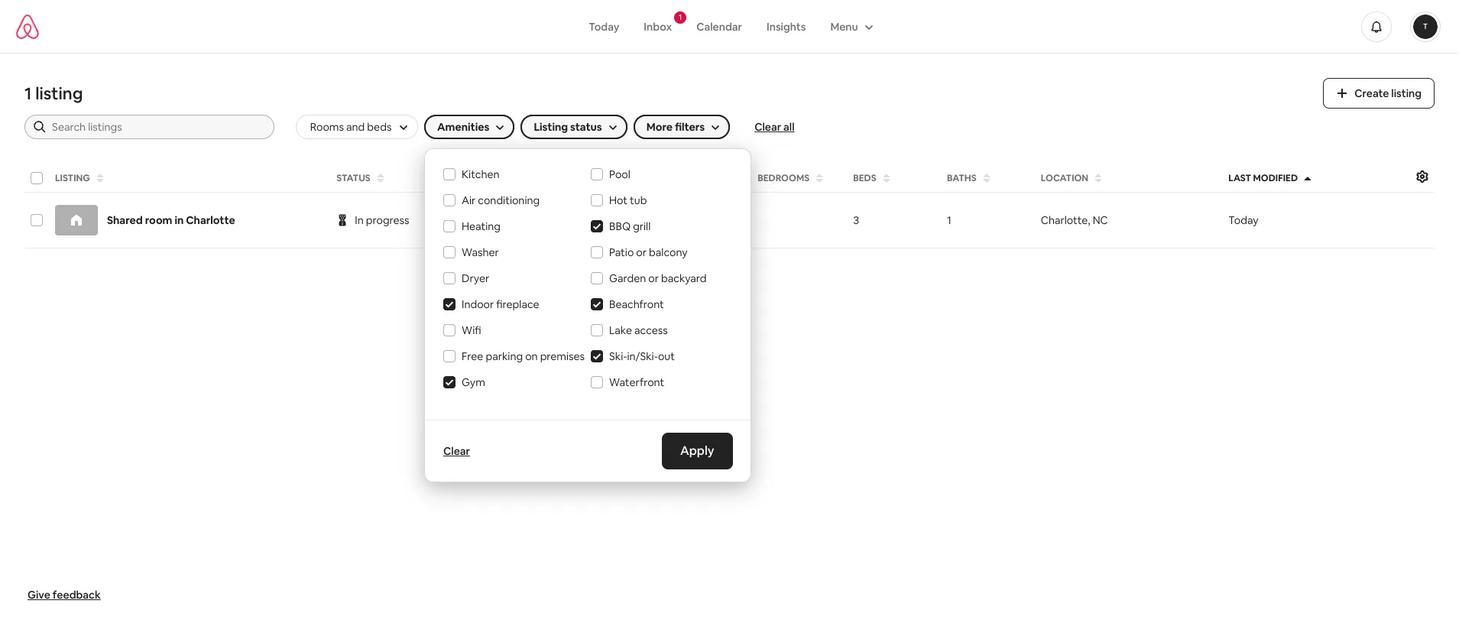 Task type: vqa. For each thing, say whether or not it's contained in the screenshot.
Baths button
yes



Task type: locate. For each thing, give the bounding box(es) containing it.
inbox 1 calendar
[[644, 12, 742, 33]]

inbox
[[644, 19, 672, 33]]

today down last
[[1229, 213, 1259, 227]]

1 horizontal spatial listing
[[1392, 86, 1422, 100]]

ski-in/ski-out
[[609, 349, 675, 363]]

room
[[145, 213, 172, 227]]

baths
[[947, 172, 977, 184]]

clear button
[[437, 438, 476, 464]]

in progress
[[355, 213, 409, 227]]

0 vertical spatial 1
[[679, 12, 682, 22]]

1 horizontal spatial clear
[[755, 120, 781, 134]]

1 for 1 listing
[[24, 83, 32, 104]]

status button
[[332, 167, 482, 189]]

0 vertical spatial or
[[636, 245, 647, 259]]

0 horizontal spatial today
[[589, 19, 620, 33]]

or for backyard
[[649, 271, 659, 285]]

bedrooms
[[758, 172, 810, 184]]

last modified
[[1229, 172, 1298, 184]]

1 vertical spatial 1
[[24, 83, 32, 104]]

1 vertical spatial or
[[649, 271, 659, 285]]

0 horizontal spatial or
[[636, 245, 647, 259]]

0 vertical spatial today
[[589, 19, 620, 33]]

0 horizontal spatial 1
[[24, 83, 32, 104]]

feedback
[[53, 588, 101, 602]]

1
[[679, 12, 682, 22], [24, 83, 32, 104], [947, 213, 952, 227]]

lake access
[[609, 323, 668, 337]]

2 vertical spatial 1
[[947, 213, 952, 227]]

bbq grill
[[609, 219, 651, 233]]

give feedback
[[28, 588, 101, 602]]

finish
[[502, 213, 530, 227]]

all
[[784, 120, 795, 134]]

today
[[589, 19, 620, 33], [1229, 213, 1259, 227]]

instant book off image
[[642, 214, 655, 226]]

indoor
[[462, 297, 494, 311]]

waterfront
[[609, 375, 664, 389]]

free
[[462, 349, 483, 363]]

listing inside create listing link
[[1392, 86, 1422, 100]]

in
[[355, 213, 364, 227]]

charlotte, nc
[[1041, 213, 1108, 227]]

1 horizontal spatial 1
[[679, 12, 682, 22]]

pool
[[609, 167, 631, 181]]

modified
[[1254, 172, 1298, 184]]

shared
[[107, 213, 143, 227]]

indoor fireplace
[[462, 297, 539, 311]]

clear inside button
[[443, 444, 470, 458]]

listing for 1 listing
[[35, 83, 83, 104]]

2 horizontal spatial 1
[[947, 213, 952, 227]]

out
[[658, 349, 675, 363]]

in/ski-
[[627, 349, 658, 363]]

today left inbox
[[589, 19, 620, 33]]

nc
[[1093, 213, 1108, 227]]

location
[[1041, 172, 1089, 184]]

amenities button
[[424, 115, 515, 139]]

listing
[[35, 83, 83, 104], [1392, 86, 1422, 100]]

clear for clear
[[443, 444, 470, 458]]

1 vertical spatial today
[[1229, 213, 1259, 227]]

1 vertical spatial clear
[[443, 444, 470, 458]]

clear inside button
[[755, 120, 781, 134]]

menu button
[[818, 12, 883, 41]]

0 vertical spatial clear
[[755, 120, 781, 134]]

1 inside inbox 1 calendar
[[679, 12, 682, 22]]

clear down gym
[[443, 444, 470, 458]]

clear left all
[[755, 120, 781, 134]]

free parking on premises
[[462, 349, 585, 363]]

on
[[525, 349, 538, 363]]

location button
[[1037, 167, 1221, 189]]

grill
[[633, 219, 651, 233]]

0 horizontal spatial listing
[[35, 83, 83, 104]]

main navigation menu image
[[1414, 14, 1438, 39]]

create
[[1355, 86, 1389, 100]]

listing
[[55, 172, 90, 184]]

baths button
[[943, 167, 1033, 189]]

or right patio
[[636, 245, 647, 259]]

apply dialog
[[424, 148, 752, 482]]

air conditioning
[[462, 193, 540, 207]]

create listing link
[[1324, 78, 1435, 109]]

ski-
[[609, 349, 627, 363]]

1 horizontal spatial or
[[649, 271, 659, 285]]

or
[[636, 245, 647, 259], [649, 271, 659, 285]]

washer
[[462, 245, 499, 259]]

clear
[[755, 120, 781, 134], [443, 444, 470, 458]]

last
[[1229, 172, 1252, 184]]

bedrooms button
[[753, 167, 846, 189]]

or right garden
[[649, 271, 659, 285]]

status
[[337, 172, 371, 184]]

0 horizontal spatial clear
[[443, 444, 470, 458]]



Task type: describe. For each thing, give the bounding box(es) containing it.
amenities
[[437, 120, 490, 134]]

garden
[[609, 271, 646, 285]]

in
[[175, 213, 184, 227]]

menu
[[831, 19, 858, 33]]

fireplace
[[496, 297, 539, 311]]

1 for 1
[[947, 213, 952, 227]]

gym
[[462, 375, 485, 389]]

patio
[[609, 245, 634, 259]]

tub
[[630, 193, 647, 207]]

conditioning
[[478, 193, 540, 207]]

beds button
[[849, 167, 940, 189]]

parking
[[486, 349, 523, 363]]

garden or backyard
[[609, 271, 707, 285]]

apply
[[680, 443, 714, 459]]

shared room in charlotte
[[107, 213, 235, 227]]

insights
[[767, 19, 806, 33]]

or for balcony
[[636, 245, 647, 259]]

today link
[[577, 12, 632, 41]]

patio or balcony
[[609, 245, 688, 259]]

access
[[635, 323, 668, 337]]

charlotte
[[186, 213, 235, 227]]

listing for create listing
[[1392, 86, 1422, 100]]

charlotte,
[[1041, 213, 1091, 227]]

Search text field
[[52, 119, 264, 135]]

wifi
[[462, 323, 481, 337]]

bbq
[[609, 219, 631, 233]]

hot
[[609, 193, 628, 207]]

3
[[853, 213, 859, 227]]

give
[[28, 588, 50, 602]]

clear all
[[755, 120, 795, 134]]

listing button
[[50, 167, 329, 189]]

lake
[[609, 323, 632, 337]]

clear for clear all
[[755, 120, 781, 134]]

give feedback button
[[21, 582, 107, 608]]

beachfront
[[609, 297, 664, 311]]

balcony
[[649, 245, 688, 259]]

last modified button
[[1224, 167, 1409, 189]]

dryer
[[462, 271, 490, 285]]

air
[[462, 193, 476, 207]]

calendar link
[[684, 12, 755, 41]]

backyard
[[661, 271, 707, 285]]

kitchen
[[462, 167, 500, 181]]

progress
[[366, 213, 409, 227]]

premises
[[540, 349, 585, 363]]

apply button
[[662, 433, 732, 469]]

beds
[[853, 172, 877, 184]]

clear all button
[[755, 119, 795, 135]]

1 horizontal spatial today
[[1229, 213, 1259, 227]]

calendar
[[697, 19, 742, 33]]

finish link
[[490, 207, 543, 233]]

create listing
[[1355, 86, 1422, 100]]

insights link
[[755, 12, 818, 41]]

1 listing heading
[[24, 83, 1305, 104]]

1 listing
[[24, 83, 83, 104]]

heating
[[462, 219, 501, 233]]

hot tub
[[609, 193, 647, 207]]



